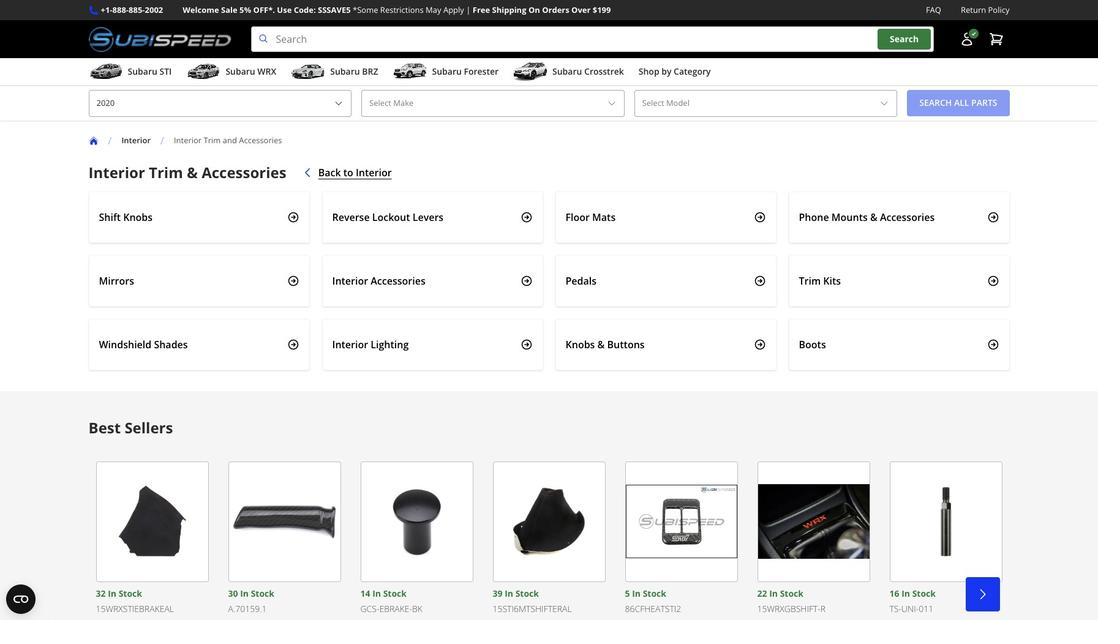 Task type: vqa. For each thing, say whether or not it's contained in the screenshot.


Task type: locate. For each thing, give the bounding box(es) containing it.
0 horizontal spatial &
[[187, 162, 198, 182]]

*some
[[353, 4, 378, 15]]

accessories for interior trim & accessories
[[202, 162, 287, 182]]

welcome
[[183, 4, 219, 15]]

in inside "30 in stock a.70159.1"
[[240, 588, 249, 600]]

trim left the kits
[[800, 274, 821, 288]]

2 horizontal spatial &
[[871, 211, 878, 224]]

phone mounts & accessories link
[[789, 192, 1010, 243]]

39
[[493, 588, 503, 600]]

knobs right shift
[[123, 211, 153, 224]]

in right 14
[[373, 588, 381, 600]]

levers
[[413, 211, 444, 224]]

& up shift knobs link at the left top of the page
[[187, 162, 198, 182]]

in inside 16 in stock ts-uni-011
[[902, 588, 911, 600]]

6 in from the left
[[770, 588, 778, 600]]

return policy
[[962, 4, 1010, 15]]

subaru inside "dropdown button"
[[128, 66, 157, 77]]

on
[[529, 4, 540, 15]]

in right 5
[[633, 588, 641, 600]]

in right 32
[[108, 588, 116, 600]]

trim
[[204, 135, 221, 146], [149, 162, 183, 182], [800, 274, 821, 288]]

stock inside 22 in stock 15wrxgbshift-r
[[781, 588, 804, 600]]

*some restrictions may apply | free shipping on orders over $199
[[353, 4, 611, 15]]

stock up the '15wrxstiebrakeal'
[[119, 588, 142, 600]]

gcs-
[[361, 604, 380, 615]]

pedals link
[[556, 255, 777, 307]]

885-
[[129, 4, 145, 15]]

accessories for phone mounts & accessories
[[881, 211, 936, 224]]

r
[[821, 604, 826, 615]]

6 stock from the left
[[781, 588, 804, 600]]

stock for 22
[[781, 588, 804, 600]]

32
[[96, 588, 106, 600]]

mirrors
[[99, 274, 134, 288]]

forester
[[464, 66, 499, 77]]

Select Year button
[[89, 90, 352, 117]]

stock for 14
[[383, 588, 407, 600]]

$199
[[593, 4, 611, 15]]

subaru
[[128, 66, 157, 77], [226, 66, 255, 77], [331, 66, 360, 77], [432, 66, 462, 77], [553, 66, 583, 77]]

buttons
[[608, 338, 645, 352]]

& left buttons
[[598, 338, 605, 352]]

1 vertical spatial trim
[[149, 162, 183, 182]]

1 stock from the left
[[119, 588, 142, 600]]

1 horizontal spatial trim
[[204, 135, 221, 146]]

interior for interior trim and accessories
[[174, 135, 202, 146]]

interior link
[[122, 135, 161, 146], [122, 135, 151, 146]]

a subaru brz thumbnail image image
[[291, 63, 326, 81]]

subaru sti
[[128, 66, 172, 77]]

4 subaru from the left
[[432, 66, 462, 77]]

stock inside 14 in stock gcs-ebrake-bk
[[383, 588, 407, 600]]

subaru left brz
[[331, 66, 360, 77]]

in right 22
[[770, 588, 778, 600]]

5 subaru from the left
[[553, 66, 583, 77]]

trim kits link
[[789, 255, 1010, 307]]

reverse lockout levers link
[[322, 192, 543, 243]]

2002
[[145, 4, 163, 15]]

7 stock from the left
[[913, 588, 937, 600]]

|
[[467, 4, 471, 15]]

5 in from the left
[[633, 588, 641, 600]]

in inside 39 in stock 15sti6mtshifteral
[[505, 588, 514, 600]]

by
[[662, 66, 672, 77]]

interior lighting
[[333, 338, 409, 352]]

lockout
[[373, 211, 410, 224]]

0 horizontal spatial trim
[[149, 162, 183, 182]]

2 vertical spatial trim
[[800, 274, 821, 288]]

kits
[[824, 274, 842, 288]]

reverse lockout levers
[[333, 211, 444, 224]]

floor mats
[[566, 211, 616, 224]]

4 in from the left
[[505, 588, 514, 600]]

apply
[[444, 4, 465, 15]]

interior
[[122, 135, 151, 146], [174, 135, 202, 146], [89, 162, 145, 182], [356, 166, 392, 179], [333, 274, 368, 288], [333, 338, 368, 352]]

interior trim and accessories
[[174, 135, 282, 146]]

subaru left crosstrek
[[553, 66, 583, 77]]

stock up 86cfheatsti2
[[643, 588, 667, 600]]

subaru for subaru wrx
[[226, 66, 255, 77]]

floor
[[566, 211, 590, 224]]

stock up ebrake-
[[383, 588, 407, 600]]

3 in from the left
[[373, 588, 381, 600]]

in inside 14 in stock gcs-ebrake-bk
[[373, 588, 381, 600]]

subaru inside dropdown button
[[432, 66, 462, 77]]

sellers
[[125, 418, 173, 438]]

interior accessories
[[333, 274, 426, 288]]

subaru brz
[[331, 66, 378, 77]]

1 in from the left
[[108, 588, 116, 600]]

back to interior link
[[301, 163, 392, 182]]

interior lighting link
[[322, 319, 543, 371]]

trim left and
[[204, 135, 221, 146]]

search button
[[878, 29, 932, 50]]

category
[[674, 66, 711, 77]]

stock up a.70159.1
[[251, 588, 275, 600]]

/ right home image
[[108, 134, 112, 147]]

a subaru wrx thumbnail image image
[[187, 63, 221, 81]]

stock up 15sti6mtshifteral
[[516, 588, 539, 600]]

in inside 22 in stock 15wrxgbshift-r
[[770, 588, 778, 600]]

1 horizontal spatial &
[[598, 338, 605, 352]]

30 in stock a.70159.1
[[228, 588, 275, 615]]

& right mounts
[[871, 211, 878, 224]]

1 subaru from the left
[[128, 66, 157, 77]]

0 horizontal spatial knobs
[[123, 211, 153, 224]]

3 stock from the left
[[383, 588, 407, 600]]

0 vertical spatial &
[[187, 162, 198, 182]]

in for 14
[[373, 588, 381, 600]]

olm carbon fiber oe style ebrake handle - 2015+ wrx / sti / 2013+ fr-s / brz / 86 / 14-18 forester / 13-17 crosstrek image
[[228, 462, 341, 583]]

interior for interior lighting
[[333, 338, 368, 352]]

Select Make button
[[362, 90, 625, 117]]

phone
[[800, 211, 830, 224]]

in inside 32 in stock 15wrxstiebrakeal
[[108, 588, 116, 600]]

stock inside "30 in stock a.70159.1"
[[251, 588, 275, 600]]

0 vertical spatial trim
[[204, 135, 221, 146]]

jdm station sti style seat heater cover image
[[625, 462, 738, 583]]

39 in stock 15sti6mtshifteral
[[493, 588, 572, 615]]

7 in from the left
[[902, 588, 911, 600]]

stock inside 5 in stock 86cfheatsti2
[[643, 588, 667, 600]]

windshield shades link
[[89, 319, 310, 371]]

free
[[473, 4, 490, 15]]

in inside 5 in stock 86cfheatsti2
[[633, 588, 641, 600]]

search input field
[[251, 26, 934, 52]]

22 in stock 15wrxgbshift-r
[[758, 588, 826, 615]]

knobs
[[123, 211, 153, 224], [566, 338, 595, 352]]

in for 39
[[505, 588, 514, 600]]

restrictions
[[381, 4, 424, 15]]

011
[[919, 604, 934, 615]]

trim for &
[[149, 162, 183, 182]]

ebrake-
[[380, 604, 413, 615]]

5 stock from the left
[[643, 588, 667, 600]]

30
[[228, 588, 238, 600]]

in right 16
[[902, 588, 911, 600]]

1 vertical spatial &
[[871, 211, 878, 224]]

subaru inside dropdown button
[[226, 66, 255, 77]]

2 in from the left
[[240, 588, 249, 600]]

subaru left wrx
[[226, 66, 255, 77]]

2 stock from the left
[[251, 588, 275, 600]]

stock inside 32 in stock 15wrxstiebrakeal
[[119, 588, 142, 600]]

shift knobs link
[[89, 192, 310, 243]]

3 subaru from the left
[[331, 66, 360, 77]]

4 stock from the left
[[516, 588, 539, 600]]

in right 30 at the left of the page
[[240, 588, 249, 600]]

subaru left the sti
[[128, 66, 157, 77]]

& for trim
[[187, 162, 198, 182]]

mats
[[593, 211, 616, 224]]

stock
[[119, 588, 142, 600], [251, 588, 275, 600], [383, 588, 407, 600], [516, 588, 539, 600], [643, 588, 667, 600], [781, 588, 804, 600], [913, 588, 937, 600]]

return policy link
[[962, 4, 1010, 17]]

stock inside 39 in stock 15sti6mtshifteral
[[516, 588, 539, 600]]

1 horizontal spatial /
[[161, 134, 164, 147]]

trim up shift knobs link at the left top of the page
[[149, 162, 183, 182]]

subaru left forester
[[432, 66, 462, 77]]

faq link
[[927, 4, 942, 17]]

knobs left buttons
[[566, 338, 595, 352]]

mounts
[[832, 211, 868, 224]]

14
[[361, 588, 371, 600]]

subaru brz button
[[291, 61, 378, 85]]

in right '39'
[[505, 588, 514, 600]]

32 in stock 15wrxstiebrakeal
[[96, 588, 174, 615]]

5
[[625, 588, 630, 600]]

+1-888-885-2002 link
[[101, 4, 163, 17]]

2 vertical spatial &
[[598, 338, 605, 352]]

sti
[[160, 66, 172, 77]]

stock up 15wrxgbshift-
[[781, 588, 804, 600]]

2 horizontal spatial trim
[[800, 274, 821, 288]]

/ up "interior trim & accessories"
[[161, 134, 164, 147]]

86cfheatsti2
[[625, 604, 682, 615]]

subaru for subaru forester
[[432, 66, 462, 77]]

stock inside 16 in stock ts-uni-011
[[913, 588, 937, 600]]

subaru for subaru crosstrek
[[553, 66, 583, 77]]

stock up 011
[[913, 588, 937, 600]]

wrx
[[258, 66, 277, 77]]

subaru forester
[[432, 66, 499, 77]]

in for 30
[[240, 588, 249, 600]]

best sellers
[[89, 418, 173, 438]]

2 subaru from the left
[[226, 66, 255, 77]]

0 horizontal spatial /
[[108, 134, 112, 147]]

1 vertical spatial knobs
[[566, 338, 595, 352]]



Task type: describe. For each thing, give the bounding box(es) containing it.
subaru crosstrek
[[553, 66, 624, 77]]

Select Model button
[[635, 90, 898, 117]]

policy
[[989, 4, 1010, 15]]

faq
[[927, 4, 942, 15]]

in for 16
[[902, 588, 911, 600]]

search
[[891, 33, 920, 45]]

in for 32
[[108, 588, 116, 600]]

shades
[[154, 338, 188, 352]]

knobs & buttons
[[566, 338, 645, 352]]

interior for interior
[[122, 135, 151, 146]]

15wrxgbshift-
[[758, 604, 821, 615]]

jdm station manual transmission shifter trim - 2015+ wrx-gloss black with red lettering - 2015+ wrx image
[[758, 462, 871, 583]]

stock for 5
[[643, 588, 667, 600]]

back to interior
[[319, 166, 392, 179]]

select make image
[[607, 99, 617, 108]]

888-
[[113, 4, 129, 15]]

5%
[[240, 4, 251, 15]]

stock for 39
[[516, 588, 539, 600]]

interior accessories link
[[322, 255, 543, 307]]

trim kits
[[800, 274, 842, 288]]

mirrors link
[[89, 255, 310, 307]]

brz
[[362, 66, 378, 77]]

use
[[277, 4, 292, 15]]

a subaru forester thumbnail image image
[[393, 63, 427, 81]]

15wrxstiebrakeal
[[96, 604, 174, 615]]

22
[[758, 588, 768, 600]]

a subaru crosstrek thumbnail image image
[[514, 63, 548, 81]]

over
[[572, 4, 591, 15]]

14 in stock gcs-ebrake-bk
[[361, 588, 423, 615]]

crosstrek
[[585, 66, 624, 77]]

2 / from the left
[[161, 134, 164, 147]]

button image
[[960, 32, 975, 47]]

+1-888-885-2002
[[101, 4, 163, 15]]

& for mounts
[[871, 211, 878, 224]]

stock for 30
[[251, 588, 275, 600]]

shift
[[99, 211, 121, 224]]

floor mats link
[[556, 192, 777, 243]]

uni-
[[902, 604, 920, 615]]

16
[[890, 588, 900, 600]]

home image
[[89, 136, 98, 146]]

1 horizontal spatial knobs
[[566, 338, 595, 352]]

open widget image
[[6, 585, 36, 615]]

trim for and
[[204, 135, 221, 146]]

stock for 16
[[913, 588, 937, 600]]

off*.
[[253, 4, 275, 15]]

subaru sti button
[[89, 61, 172, 85]]

5 in stock 86cfheatsti2
[[625, 588, 682, 615]]

subaru for subaru brz
[[331, 66, 360, 77]]

boots link
[[789, 319, 1010, 371]]

subispeed logo image
[[89, 26, 231, 52]]

0 vertical spatial knobs
[[123, 211, 153, 224]]

1 / from the left
[[108, 134, 112, 147]]

ts-
[[890, 604, 902, 615]]

a subaru sti thumbnail image image
[[89, 63, 123, 81]]

knobs & buttons link
[[556, 319, 777, 371]]

jdm station alcantara style shift boot with red stitching - 2015+ sti image
[[493, 462, 606, 583]]

reverse
[[333, 211, 370, 224]]

interior for interior trim & accessories
[[89, 162, 145, 182]]

gcs ebrake button image
[[361, 462, 473, 583]]

torque solution billet 3" shifter extension - 2015+ wrx / 2015+ sti / 2013+ fr-s / brz image
[[890, 462, 1003, 583]]

phone mounts & accessories
[[800, 211, 936, 224]]

interior for interior accessories
[[333, 274, 368, 288]]

shop
[[639, 66, 660, 77]]

in for 22
[[770, 588, 778, 600]]

shift knobs
[[99, 211, 153, 224]]

select year image
[[334, 99, 344, 108]]

15sti6mtshifteral
[[493, 604, 572, 615]]

sssave5
[[318, 4, 351, 15]]

may
[[426, 4, 442, 15]]

interior trim & accessories
[[89, 162, 287, 182]]

windshield
[[99, 338, 152, 352]]

shop by category button
[[639, 61, 711, 85]]

subaru wrx
[[226, 66, 277, 77]]

in for 5
[[633, 588, 641, 600]]

code:
[[294, 4, 316, 15]]

accessories for interior trim and accessories
[[239, 135, 282, 146]]

subaru wrx button
[[187, 61, 277, 85]]

bk
[[413, 604, 423, 615]]

interior trim and accessories link
[[174, 135, 292, 146]]

shipping
[[492, 4, 527, 15]]

to
[[344, 166, 354, 179]]

a.70159.1
[[228, 604, 267, 615]]

jdm station alcantara style ebrake boot with red stitching - 2015-2020 subaru wrx & sti image
[[96, 462, 209, 583]]

orders
[[543, 4, 570, 15]]

sale
[[221, 4, 238, 15]]

welcome sale 5% off*. use code: sssave5
[[183, 4, 351, 15]]

and
[[223, 135, 237, 146]]

+1-
[[101, 4, 113, 15]]

best
[[89, 418, 121, 438]]

windshield shades
[[99, 338, 188, 352]]

boots
[[800, 338, 827, 352]]

select model image
[[880, 99, 890, 108]]

stock for 32
[[119, 588, 142, 600]]

subaru for subaru sti
[[128, 66, 157, 77]]

subaru crosstrek button
[[514, 61, 624, 85]]

pedals
[[566, 274, 597, 288]]

16 in stock ts-uni-011
[[890, 588, 937, 615]]

subaru forester button
[[393, 61, 499, 85]]

back
[[319, 166, 341, 179]]



